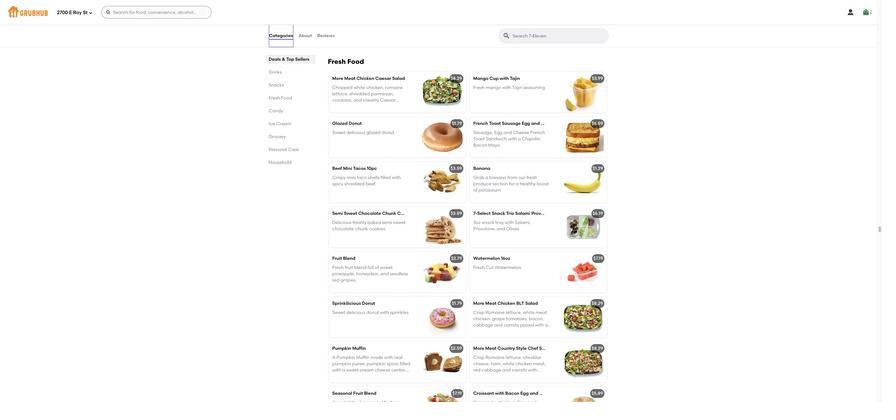 Task type: locate. For each thing, give the bounding box(es) containing it.
freshly
[[353, 220, 367, 225]]

2 vertical spatial egg
[[521, 391, 529, 397]]

fruit
[[345, 265, 353, 270]]

1 horizontal spatial filled
[[400, 362, 411, 367]]

1 horizontal spatial bacon
[[506, 391, 520, 397]]

0 vertical spatial cheese
[[541, 121, 557, 126]]

and down meat,
[[530, 391, 539, 397]]

fresh food inside tab
[[269, 95, 292, 101]]

blend up fruit
[[343, 256, 356, 262]]

0 vertical spatial filled
[[381, 175, 391, 180]]

0 horizontal spatial french
[[474, 121, 488, 126]]

chicken, inside chopped white chicken, romaine lettuce, shredded parmesan, croutons, and creamy caesar dressing.
[[366, 85, 384, 90]]

tajin for mango
[[512, 85, 522, 90]]

grape
[[492, 316, 505, 322]]

2 delicious from the top
[[347, 310, 365, 315]]

0 vertical spatial shredded
[[350, 91, 370, 97]]

spicy new orleans style ripple potato chips button
[[329, 4, 466, 45]]

donut down sprinkilicious donut
[[366, 310, 379, 315]]

mini
[[347, 175, 356, 180]]

tillamook pepperoni stick 1.44oz image
[[560, 4, 607, 45]]

mango
[[486, 85, 501, 90]]

glazed donut image
[[419, 117, 466, 158]]

0 vertical spatial romaine
[[486, 310, 505, 315]]

meat up chopped
[[344, 76, 356, 81]]

blend down a pumpkin muffin made with real pumpkin puree, pumpkin spice, filled with a sweet cream cheese center, and drizzled with cream cheese icing.
[[364, 391, 377, 397]]

and up the chipotle
[[531, 121, 540, 126]]

1 horizontal spatial fruit
[[353, 391, 363, 397]]

pumpkin down made
[[367, 362, 386, 367]]

bacon
[[474, 143, 487, 148], [506, 391, 520, 397]]

delicious down glazed donut
[[347, 130, 365, 135]]

red down pineapple,
[[332, 278, 340, 283]]

1 vertical spatial egg
[[494, 130, 503, 135]]

a down the pumpkin muffin
[[332, 355, 336, 360]]

with left sprinkles
[[380, 310, 389, 315]]

for right the pepperoni at the right of page
[[542, 17, 548, 23]]

1 crisp from the top
[[474, 310, 485, 315]]

go.
[[504, 24, 511, 29]]

white inside crisp romaine lettuce, cheddar cheese, ham, white chicken meat, red cabbage and carrots with dressing on the side
[[503, 362, 515, 367]]

3oz down 7-
[[474, 220, 481, 225]]

more up cheese,
[[474, 346, 484, 352]]

meat for ham,
[[486, 346, 497, 352]]

0 vertical spatial lettuce,
[[332, 91, 349, 97]]

romaine up grape
[[486, 310, 505, 315]]

deals & top sellers tab
[[269, 56, 313, 63]]

of inside the fresh fruit blend full of sweet pineapple, honeydew, and seedless red grapes.
[[375, 265, 379, 270]]

lettuce, inside crisp romaine lettuce, white meat chicken, grape tomatoes, bacon, cabbage and carrots paired with an avocado ranch dressing,
[[506, 310, 522, 315]]

pumpkin
[[332, 362, 351, 367], [367, 362, 386, 367]]

1 vertical spatial delicious
[[347, 310, 365, 315]]

for
[[542, 17, 548, 23], [509, 181, 515, 187]]

1 vertical spatial sweet
[[380, 265, 393, 270]]

meat left country
[[486, 346, 497, 352]]

crisp inside crisp romaine lettuce, cheddar cheese, ham, white chicken meat, red cabbage and carrots with dressing on the side
[[474, 355, 485, 360]]

ripple
[[384, 17, 396, 23]]

Search 7-Eleven search field
[[512, 33, 607, 39]]

the left side
[[499, 374, 506, 380]]

0 vertical spatial blend
[[343, 256, 356, 262]]

crisp for crisp romaine lettuce, cheddar cheese, ham, white chicken meat, red cabbage and carrots with dressing on the side
[[474, 355, 485, 360]]

with up seasonal
[[332, 368, 341, 373]]

household
[[269, 160, 292, 165]]

bacon down sausage,
[[474, 143, 487, 148]]

lettuce,
[[332, 91, 349, 97], [506, 310, 522, 315], [506, 355, 522, 360]]

semi sweet chocolate chunk cookie 6 pack image
[[419, 207, 466, 248]]

1 horizontal spatial white
[[503, 362, 515, 367]]

delicious freshly baked semi sweet chocolate chunk cookies
[[332, 220, 406, 232]]

1 vertical spatial olives
[[506, 226, 519, 232]]

0 vertical spatial $3.59
[[451, 166, 462, 171]]

olives right 'provolone'
[[554, 211, 567, 216]]

blend
[[343, 256, 356, 262], [364, 391, 377, 397]]

a
[[518, 136, 521, 142], [486, 175, 489, 180], [516, 181, 519, 187], [342, 368, 345, 373]]

tomatoes,
[[506, 316, 528, 322]]

1 vertical spatial french
[[531, 130, 545, 135]]

chicken, up parmesan,
[[366, 85, 384, 90]]

1 horizontal spatial $7.19
[[594, 256, 603, 262]]

a inside 'a convenient stick of pepperoni for hunger on the go.'
[[474, 17, 477, 23]]

0 horizontal spatial salad
[[392, 76, 405, 81]]

food up more meat chicken caesar salad
[[348, 58, 364, 66]]

tajin up the fresh mango with tajin seasoning.
[[510, 76, 520, 81]]

chicken up chopped white chicken, romaine lettuce, shredded parmesan, croutons, and creamy caesar dressing.
[[357, 76, 374, 81]]

red
[[332, 278, 340, 283], [474, 368, 481, 373]]

egg down chicken
[[521, 391, 529, 397]]

0 horizontal spatial chicken
[[357, 76, 374, 81]]

0 vertical spatial 3oz
[[568, 211, 576, 216]]

donut up sweet delicious donut with sprinkles
[[362, 301, 375, 307]]

sweet down cookie on the bottom left of page
[[393, 220, 406, 225]]

2 vertical spatial more
[[474, 346, 484, 352]]

and inside a pumpkin muffin made with real pumpkin puree, pumpkin spice, filled with a sweet cream cheese center, and drizzled with cream cheese icing.
[[332, 374, 341, 380]]

white right 'ham,'
[[503, 362, 515, 367]]

$2.59
[[451, 346, 462, 352]]

0 vertical spatial bacon
[[474, 143, 487, 148]]

toast inside the 'sausage, egg and cheese french toast sandwich with a chipotle bacon mayo'
[[474, 136, 485, 142]]

chipotle
[[522, 136, 540, 142]]

toast down sausage,
[[474, 136, 485, 142]]

donut
[[382, 130, 395, 135], [366, 310, 379, 315]]

fruit blend
[[332, 256, 356, 262]]

chicken, up avocado
[[474, 316, 491, 322]]

pumpkin up drizzled
[[332, 362, 351, 367]]

delicious down sprinkilicious donut
[[347, 310, 365, 315]]

1 horizontal spatial pumpkin
[[367, 362, 386, 367]]

tajin left seasoning. on the top right of page
[[512, 85, 522, 90]]

sweet
[[332, 130, 345, 135], [344, 211, 357, 216], [332, 310, 345, 315]]

0 horizontal spatial fresh food
[[269, 95, 292, 101]]

1 vertical spatial fresh food
[[269, 95, 292, 101]]

$1.29
[[593, 166, 603, 171]]

1 vertical spatial 3oz
[[474, 220, 481, 225]]

1 horizontal spatial french
[[531, 130, 545, 135]]

3oz left the "$6.19"
[[568, 211, 576, 216]]

sweet up seedless
[[380, 265, 393, 270]]

and down "tray"
[[497, 226, 505, 232]]

fresh down mango
[[474, 85, 485, 90]]

0 vertical spatial red
[[332, 278, 340, 283]]

1 horizontal spatial fresh food
[[328, 58, 364, 66]]

food inside tab
[[281, 95, 292, 101]]

2 crisp from the top
[[474, 355, 485, 360]]

0 horizontal spatial bacon
[[474, 143, 487, 148]]

chocolate
[[332, 226, 354, 232]]

$7.19
[[594, 256, 603, 262], [453, 391, 462, 397]]

croissant with bacon egg and cheese image
[[560, 387, 607, 402]]

$3.59 left 'banana'
[[451, 166, 462, 171]]

0 horizontal spatial fruit
[[332, 256, 342, 262]]

crisp up cheese,
[[474, 355, 485, 360]]

1 vertical spatial $3.59
[[451, 211, 462, 216]]

1 pumpkin from the left
[[332, 362, 351, 367]]

the left go.
[[496, 24, 503, 29]]

0 vertical spatial olives
[[554, 211, 567, 216]]

with down meat,
[[528, 368, 537, 373]]

7-select snack trio salami provolone olives 3oz image
[[560, 207, 607, 248]]

with right cup
[[500, 76, 509, 81]]

fresh for fresh cut watermelon
[[474, 265, 485, 270]]

1 $1.79 from the top
[[452, 121, 462, 126]]

crisp up avocado
[[474, 310, 485, 315]]

banana
[[474, 166, 491, 171]]

lettuce, for a pumpkin muffin made with real pumpkin puree, pumpkin spice, filled with a sweet cream cheese center, and drizzled with cream cheese icing.
[[506, 355, 522, 360]]

filled right shells
[[381, 175, 391, 180]]

0 horizontal spatial donut
[[366, 310, 379, 315]]

for down "from"
[[509, 181, 515, 187]]

0 vertical spatial more
[[332, 76, 343, 81]]

lettuce, inside crisp romaine lettuce, cheddar cheese, ham, white chicken meat, red cabbage and carrots with dressing on the side
[[506, 355, 522, 360]]

0 vertical spatial salad
[[392, 76, 405, 81]]

$2.79
[[451, 256, 462, 262]]

chicken for lettuce,
[[498, 301, 516, 307]]

1 horizontal spatial salad
[[525, 301, 538, 307]]

crispy
[[332, 175, 346, 180]]

of
[[513, 17, 518, 23], [474, 188, 478, 193], [375, 265, 379, 270]]

cabbage inside crisp romaine lettuce, white meat chicken, grape tomatoes, bacon, cabbage and carrots paired with an avocado ranch dressing,
[[474, 323, 493, 328]]

shredded inside chopped white chicken, romaine lettuce, shredded parmesan, croutons, and creamy caesar dressing.
[[350, 91, 370, 97]]

seasonal fruit blend
[[332, 391, 377, 397]]

fresh inside tab
[[269, 95, 280, 101]]

0 vertical spatial tajin
[[510, 76, 520, 81]]

1 vertical spatial pumpkin
[[337, 355, 355, 360]]

and inside chopped white chicken, romaine lettuce, shredded parmesan, croutons, and creamy caesar dressing.
[[353, 98, 362, 103]]

provolone
[[532, 211, 553, 216]]

2 horizontal spatial white
[[523, 310, 535, 315]]

the
[[496, 24, 503, 29], [499, 374, 506, 380]]

fresh
[[328, 58, 346, 66], [474, 85, 485, 90], [269, 95, 280, 101], [332, 265, 344, 270], [474, 265, 485, 270]]

lettuce, up the croutons,
[[332, 91, 349, 97]]

on down convenient
[[490, 24, 495, 29]]

0 vertical spatial $1.79
[[452, 121, 462, 126]]

0 horizontal spatial a
[[332, 355, 336, 360]]

and left seedless
[[380, 271, 389, 277]]

with right croissant
[[495, 391, 505, 397]]

semi
[[332, 211, 343, 216]]

and up side
[[503, 368, 511, 373]]

food up candy tab
[[281, 95, 292, 101]]

6
[[414, 211, 416, 216]]

donut right glazed
[[382, 130, 395, 135]]

1 horizontal spatial sweet
[[380, 265, 393, 270]]

pumpkin down the pumpkin muffin
[[337, 355, 355, 360]]

1 romaine from the top
[[486, 310, 505, 315]]

dressing
[[474, 374, 491, 380]]

full
[[368, 265, 374, 270]]

0 vertical spatial cream
[[360, 368, 374, 373]]

with right shells
[[392, 175, 401, 180]]

with inside the 'sausage, egg and cheese french toast sandwich with a chipotle bacon mayo'
[[508, 136, 517, 142]]

1 vertical spatial salad
[[525, 301, 538, 307]]

Search for food, convenience, alcohol... search field
[[101, 6, 212, 19]]

1 vertical spatial donut
[[362, 301, 375, 307]]

more up avocado
[[474, 301, 484, 307]]

fresh inside the fresh fruit blend full of sweet pineapple, honeydew, and seedless red grapes.
[[332, 265, 344, 270]]

side
[[507, 374, 516, 380]]

0 horizontal spatial filled
[[381, 175, 391, 180]]

cream down puree,
[[360, 368, 374, 373]]

sausage
[[502, 121, 521, 126]]

pack
[[418, 211, 428, 216]]

bacon down side
[[506, 391, 520, 397]]

0 vertical spatial delicious
[[347, 130, 365, 135]]

pumpkin up drizzled
[[332, 346, 351, 352]]

1 vertical spatial $8.29
[[592, 301, 603, 307]]

egg for bacon
[[521, 391, 529, 397]]

salad right chef
[[539, 346, 552, 352]]

2 horizontal spatial svg image
[[863, 9, 870, 16]]

main navigation navigation
[[0, 0, 878, 25]]

2 $1.79 from the top
[[452, 301, 462, 307]]

2 vertical spatial of
[[375, 265, 379, 270]]

drinks tab
[[269, 69, 313, 76]]

$3.59
[[451, 166, 462, 171], [451, 211, 462, 216]]

2 $3.59 from the top
[[451, 211, 462, 216]]

watermelon down '16oz'
[[495, 265, 521, 270]]

delicious
[[332, 220, 352, 225]]

toast up sausage,
[[489, 121, 501, 126]]

chunk
[[355, 226, 368, 232]]

a inside a pumpkin muffin made with real pumpkin puree, pumpkin spice, filled with a sweet cream cheese center, and drizzled with cream cheese icing.
[[332, 355, 336, 360]]

a for a pumpkin muffin made with real pumpkin puree, pumpkin spice, filled with a sweet cream cheese center, and drizzled with cream cheese icing.
[[332, 355, 336, 360]]

1 vertical spatial lettuce,
[[506, 310, 522, 315]]

ice cream tab
[[269, 121, 313, 127]]

1 vertical spatial tajin
[[512, 85, 522, 90]]

salad for more meat chicken caesar salad
[[392, 76, 405, 81]]

grapes.
[[341, 278, 357, 283]]

0 horizontal spatial sweet
[[346, 368, 359, 373]]

paired
[[520, 323, 534, 328]]

7-select snack trio salami provolone olives 3oz
[[474, 211, 576, 216]]

0 horizontal spatial for
[[509, 181, 515, 187]]

ice cream
[[269, 121, 291, 127]]

donut for glazed donut
[[349, 121, 362, 126]]

0 vertical spatial chicken,
[[366, 85, 384, 90]]

0 vertical spatial pumpkin
[[332, 346, 351, 352]]

egg up "sandwich"
[[494, 130, 503, 135]]

personal care tab
[[269, 146, 313, 153]]

sweet down 'sprinkilicious'
[[332, 310, 345, 315]]

2 horizontal spatial of
[[513, 17, 518, 23]]

french inside the 'sausage, egg and cheese french toast sandwich with a chipotle bacon mayo'
[[531, 130, 545, 135]]

lettuce, up the tomatoes,
[[506, 310, 522, 315]]

7-
[[474, 211, 477, 216]]

seasonal fruit blend image
[[419, 387, 466, 402]]

cabbage down 'ham,'
[[482, 368, 501, 373]]

for inside 'a convenient stick of pepperoni for hunger on the go.'
[[542, 17, 548, 23]]

french up the chipotle
[[531, 130, 545, 135]]

svg image
[[863, 9, 870, 16], [106, 10, 111, 15], [89, 11, 93, 15]]

0 horizontal spatial white
[[354, 85, 365, 90]]

1 vertical spatial for
[[509, 181, 515, 187]]

$3.99
[[592, 76, 603, 81]]

1 horizontal spatial food
[[348, 58, 364, 66]]

a up hunger
[[474, 17, 477, 23]]

$1.79
[[452, 121, 462, 126], [452, 301, 462, 307]]

sweet up delicious
[[344, 211, 357, 216]]

sweet down glazed
[[332, 130, 345, 135]]

a for a convenient stick of pepperoni for hunger on the go.
[[474, 17, 477, 23]]

1 vertical spatial cabbage
[[482, 368, 501, 373]]

ham,
[[491, 362, 502, 367]]

mango cup with tajin image
[[560, 72, 607, 113]]

french
[[474, 121, 488, 126], [531, 130, 545, 135]]

1 vertical spatial meat
[[486, 301, 497, 307]]

0 vertical spatial meat
[[344, 76, 356, 81]]

salad right blt
[[525, 301, 538, 307]]

potassium.
[[479, 188, 502, 193]]

caesar inside chopped white chicken, romaine lettuce, shredded parmesan, croutons, and creamy caesar dressing.
[[380, 98, 396, 103]]

watermelon 16oz
[[474, 256, 510, 262]]

1 vertical spatial chicken,
[[474, 316, 491, 322]]

$3.59 left 7-
[[451, 211, 462, 216]]

0 vertical spatial cheese
[[375, 368, 390, 373]]

salad up romaine
[[392, 76, 405, 81]]

1 vertical spatial muffin
[[356, 355, 370, 360]]

filled inside a pumpkin muffin made with real pumpkin puree, pumpkin spice, filled with a sweet cream cheese center, and drizzled with cream cheese icing.
[[400, 362, 411, 367]]

carrots up dressing,
[[504, 323, 519, 328]]

sprinkilicious donut
[[332, 301, 375, 307]]

ice
[[269, 121, 275, 127]]

romaine for chicken,
[[486, 310, 505, 315]]

1 vertical spatial watermelon
[[495, 265, 521, 270]]

0 vertical spatial on
[[490, 24, 495, 29]]

more for more meat chicken caesar salad
[[332, 76, 343, 81]]

with inside crispy mini taco shells filled with spicy shredded beef.
[[392, 175, 401, 180]]

filled inside crispy mini taco shells filled with spicy shredded beef.
[[381, 175, 391, 180]]

cream down made
[[369, 374, 383, 380]]

fresh food down snacks
[[269, 95, 292, 101]]

and inside 3oz snack tray with salami, provolone, and olives
[[497, 226, 505, 232]]

0 vertical spatial white
[[354, 85, 365, 90]]

cheese inside the 'sausage, egg and cheese french toast sandwich with a chipotle bacon mayo'
[[513, 130, 530, 135]]

1 $3.59 from the top
[[451, 166, 462, 171]]

2 horizontal spatial salad
[[539, 346, 552, 352]]

with
[[500, 76, 509, 81], [502, 85, 511, 90], [508, 136, 517, 142], [392, 175, 401, 180], [505, 220, 514, 225], [380, 310, 389, 315], [535, 323, 544, 328], [384, 355, 393, 360], [332, 368, 341, 373], [528, 368, 537, 373], [359, 374, 368, 380], [495, 391, 505, 397]]

red inside crisp romaine lettuce, cheddar cheese, ham, white chicken meat, red cabbage and carrots with dressing on the side
[[474, 368, 481, 373]]

0 vertical spatial sweet
[[332, 130, 345, 135]]

0 horizontal spatial red
[[332, 278, 340, 283]]

1 vertical spatial carrots
[[512, 368, 527, 373]]

0 horizontal spatial chicken,
[[366, 85, 384, 90]]

fruit up pineapple,
[[332, 256, 342, 262]]

chicken, inside crisp romaine lettuce, white meat chicken, grape tomatoes, bacon, cabbage and carrots paired with an avocado ranch dressing,
[[474, 316, 491, 322]]

convenient
[[478, 17, 501, 23]]

country
[[498, 346, 515, 352]]

0 vertical spatial of
[[513, 17, 518, 23]]

0 horizontal spatial svg image
[[89, 11, 93, 15]]

1 horizontal spatial toast
[[489, 121, 501, 126]]

fresh for fresh mango with tajin seasoning.
[[474, 85, 485, 90]]

0 horizontal spatial toast
[[474, 136, 485, 142]]

2 vertical spatial cheese
[[540, 391, 556, 397]]

2 romaine from the top
[[486, 355, 505, 360]]

1 vertical spatial $1.79
[[452, 301, 462, 307]]

section
[[493, 181, 508, 187]]

of inside 'a convenient stick of pepperoni for hunger on the go.'
[[513, 17, 518, 23]]

of down produce
[[474, 188, 478, 193]]

1 vertical spatial fruit
[[353, 391, 363, 397]]

mango
[[474, 76, 489, 81]]

chicken left blt
[[498, 301, 516, 307]]

sprinkilicious donut image
[[419, 297, 466, 338]]

a convenient stick of pepperoni for hunger on the go.
[[474, 17, 548, 29]]

with inside crisp romaine lettuce, cheddar cheese, ham, white chicken meat, red cabbage and carrots with dressing on the side
[[528, 368, 537, 373]]

0 horizontal spatial 3oz
[[474, 220, 481, 225]]

cabbage inside crisp romaine lettuce, cheddar cheese, ham, white chicken meat, red cabbage and carrots with dressing on the side
[[482, 368, 501, 373]]

with down the trio
[[505, 220, 514, 225]]

and
[[353, 98, 362, 103], [531, 121, 540, 126], [504, 130, 512, 135], [497, 226, 505, 232], [380, 271, 389, 277], [494, 323, 503, 328], [503, 368, 511, 373], [332, 374, 341, 380], [530, 391, 539, 397]]

on inside 'a convenient stick of pepperoni for hunger on the go.'
[[490, 24, 495, 29]]

caesar down parmesan,
[[380, 98, 396, 103]]

sweet inside the fresh fruit blend full of sweet pineapple, honeydew, and seedless red grapes.
[[380, 265, 393, 270]]

lettuce, for sweet delicious donut with sprinkles
[[506, 310, 522, 315]]

egg right sausage at the right of the page
[[522, 121, 530, 126]]

honeydew,
[[356, 271, 379, 277]]

more
[[332, 76, 343, 81], [474, 301, 484, 307], [474, 346, 484, 352]]

magnifying glass icon image
[[503, 32, 510, 40]]

sweet up drizzled
[[346, 368, 359, 373]]

fresh food tab
[[269, 95, 313, 101]]

16oz
[[501, 256, 510, 262]]

white up bacon,
[[523, 310, 535, 315]]

a inside a pumpkin muffin made with real pumpkin puree, pumpkin spice, filled with a sweet cream cheese center, and drizzled with cream cheese icing.
[[342, 368, 345, 373]]

1 vertical spatial crisp
[[474, 355, 485, 360]]

fresh up candy
[[269, 95, 280, 101]]

crisp inside crisp romaine lettuce, white meat chicken, grape tomatoes, bacon, cabbage and carrots paired with an avocado ranch dressing,
[[474, 310, 485, 315]]

chicken
[[516, 362, 532, 367]]

1 horizontal spatial olives
[[554, 211, 567, 216]]

a inside the 'sausage, egg and cheese french toast sandwich with a chipotle bacon mayo'
[[518, 136, 521, 142]]

shredded
[[350, 91, 370, 97], [344, 181, 365, 187]]

romaine inside crisp romaine lettuce, white meat chicken, grape tomatoes, bacon, cabbage and carrots paired with an avocado ranch dressing,
[[486, 310, 505, 315]]

red down cheese,
[[474, 368, 481, 373]]

fresh up pineapple,
[[332, 265, 344, 270]]

of right "stick"
[[513, 17, 518, 23]]

donut up sweet delicious glazed donut
[[349, 121, 362, 126]]

made
[[371, 355, 383, 360]]

shells
[[368, 175, 380, 180]]

with down puree,
[[359, 374, 368, 380]]

and down grape
[[494, 323, 503, 328]]

watermelon 16oz image
[[560, 252, 607, 293]]

$8.29 for crisp romaine lettuce, white meat chicken, grape tomatoes, bacon, cabbage and carrots paired with an avocado ranch dressing,
[[592, 301, 603, 307]]

creamy
[[363, 98, 379, 103]]

1 delicious from the top
[[347, 130, 365, 135]]

chopped
[[332, 85, 353, 90]]

0 vertical spatial fruit
[[332, 256, 342, 262]]

lettuce, down more meat country style chef salad
[[506, 355, 522, 360]]

romaine up 'ham,'
[[486, 355, 505, 360]]

0 vertical spatial for
[[542, 17, 548, 23]]

romaine inside crisp romaine lettuce, cheddar cheese, ham, white chicken meat, red cabbage and carrots with dressing on the side
[[486, 355, 505, 360]]

0 vertical spatial donut
[[382, 130, 395, 135]]

cheese for bacon
[[540, 391, 556, 397]]

cabbage up avocado
[[474, 323, 493, 328]]

2 vertical spatial $8.29
[[592, 346, 603, 352]]

meat
[[344, 76, 356, 81], [486, 301, 497, 307], [486, 346, 497, 352]]

1 vertical spatial on
[[493, 374, 498, 380]]

french up sausage,
[[474, 121, 488, 126]]

fruit
[[332, 256, 342, 262], [353, 391, 363, 397]]

shredded up creamy
[[350, 91, 370, 97]]

cookie
[[397, 211, 413, 216]]

cut
[[486, 265, 494, 270]]

7-select bayou blaze new orleans style ripple potato chips 2.5oz image
[[419, 4, 466, 45]]

croissant
[[474, 391, 494, 397]]

fresh cut watermelon
[[474, 265, 521, 270]]

0 vertical spatial food
[[348, 58, 364, 66]]

1 vertical spatial caesar
[[380, 98, 396, 103]]

$1.79 for french
[[452, 121, 462, 126]]

fresh food
[[328, 58, 364, 66], [269, 95, 292, 101]]

meat up grape
[[486, 301, 497, 307]]

an
[[545, 323, 551, 328]]



Task type: vqa. For each thing, say whether or not it's contained in the screenshot.


Task type: describe. For each thing, give the bounding box(es) containing it.
chicken for chicken,
[[357, 76, 374, 81]]

and inside crisp romaine lettuce, cheddar cheese, ham, white chicken meat, red cabbage and carrots with dressing on the side
[[503, 368, 511, 373]]

grocery tab
[[269, 134, 313, 140]]

ranch
[[494, 329, 506, 335]]

sweet for glazed
[[332, 130, 345, 135]]

french toast sausage egg and cheese image
[[560, 117, 607, 158]]

care
[[288, 147, 299, 152]]

candy tab
[[269, 108, 313, 114]]

the inside crisp romaine lettuce, cheddar cheese, ham, white chicken meat, red cabbage and carrots with dressing on the side
[[499, 374, 506, 380]]

fresh fruit blend full of sweet pineapple, honeydew, and seedless red grapes.
[[332, 265, 408, 283]]

more meat chicken caesar salad image
[[419, 72, 466, 113]]

fresh mango with tajin seasoning.
[[474, 85, 546, 90]]

stick
[[503, 17, 512, 23]]

spicy
[[332, 181, 343, 187]]

1 vertical spatial cream
[[369, 374, 383, 380]]

carrots inside crisp romaine lettuce, cheddar cheese, ham, white chicken meat, red cabbage and carrots with dressing on the side
[[512, 368, 527, 373]]

spicy
[[332, 17, 344, 23]]

the inside 'a convenient stick of pepperoni for hunger on the go.'
[[496, 24, 503, 29]]

pepperoni
[[519, 17, 541, 23]]

st
[[83, 10, 88, 15]]

mini
[[343, 166, 352, 171]]

produce
[[474, 181, 492, 187]]

of inside grab a banana from our fresh produce section for a healthy boost of potassium.
[[474, 188, 478, 193]]

shredded inside crispy mini taco shells filled with spicy shredded beef.
[[344, 181, 365, 187]]

chocolate
[[358, 211, 381, 216]]

cheese for sausage
[[541, 121, 557, 126]]

glazed donut
[[332, 121, 362, 126]]

2 pumpkin from the left
[[367, 362, 386, 367]]

fresh for fresh fruit blend full of sweet pineapple, honeydew, and seedless red grapes.
[[332, 265, 344, 270]]

our
[[519, 175, 526, 180]]

1 horizontal spatial donut
[[382, 130, 395, 135]]

a up produce
[[486, 175, 489, 180]]

sweet inside a pumpkin muffin made with real pumpkin puree, pumpkin spice, filled with a sweet cream cheese center, and drizzled with cream cheese icing.
[[346, 368, 359, 373]]

chunk
[[382, 211, 396, 216]]

a down the our
[[516, 181, 519, 187]]

white inside chopped white chicken, romaine lettuce, shredded parmesan, croutons, and creamy caesar dressing.
[[354, 85, 365, 90]]

spice,
[[387, 362, 399, 367]]

salami,
[[515, 220, 531, 225]]

semi
[[382, 220, 392, 225]]

seasoning.
[[523, 85, 546, 90]]

more for more meat chicken blt salad
[[474, 301, 484, 307]]

real
[[394, 355, 403, 360]]

$6.19
[[593, 211, 603, 216]]

with inside 3oz snack tray with salami, provolone, and olives
[[505, 220, 514, 225]]

meat,
[[533, 362, 546, 367]]

crisp romaine lettuce, white meat chicken, grape tomatoes, bacon, cabbage and carrots paired with an avocado ranch dressing,
[[474, 310, 551, 335]]

bacon inside the 'sausage, egg and cheese french toast sandwich with a chipotle bacon mayo'
[[474, 143, 487, 148]]

snack
[[482, 220, 495, 225]]

and inside the fresh fruit blend full of sweet pineapple, honeydew, and seedless red grapes.
[[380, 271, 389, 277]]

banana image
[[560, 162, 607, 203]]

$7.19 for watermelon 16oz
[[594, 256, 603, 262]]

household tab
[[269, 159, 313, 166]]

1 vertical spatial donut
[[366, 310, 379, 315]]

muffin inside a pumpkin muffin made with real pumpkin puree, pumpkin spice, filled with a sweet cream cheese center, and drizzled with cream cheese icing.
[[356, 355, 370, 360]]

sprinkilicious
[[332, 301, 361, 307]]

reviews button
[[317, 25, 335, 47]]

0 vertical spatial fresh food
[[328, 58, 364, 66]]

a pumpkin muffin made with real pumpkin puree, pumpkin spice, filled with a sweet cream cheese center, and drizzled with cream cheese icing.
[[332, 355, 412, 380]]

chopped white chicken, romaine lettuce, shredded parmesan, croutons, and creamy caesar dressing.
[[332, 85, 403, 109]]

delicious for sprinkilicious
[[347, 310, 365, 315]]

more meat chicken blt salad image
[[560, 297, 607, 338]]

0 vertical spatial caesar
[[375, 76, 391, 81]]

lettuce, inside chopped white chicken, romaine lettuce, shredded parmesan, croutons, and creamy caesar dressing.
[[332, 91, 349, 97]]

trio
[[506, 211, 514, 216]]

romaine for ham,
[[486, 355, 505, 360]]

with up spice,
[[384, 355, 393, 360]]

snacks tab
[[269, 82, 313, 88]]

beef
[[332, 166, 342, 171]]

with right mango in the right of the page
[[502, 85, 511, 90]]

deals & top sellers
[[269, 57, 309, 62]]

cream
[[276, 121, 291, 127]]

$8.29 for chopped white chicken, romaine lettuce, shredded parmesan, croutons, and creamy caesar dressing.
[[451, 76, 462, 81]]

3oz snack tray with salami, provolone, and olives
[[474, 220, 531, 232]]

$8.29 for crisp romaine lettuce, cheddar cheese, ham, white chicken meat, red cabbage and carrots with dressing on the side
[[592, 346, 603, 352]]

and inside crisp romaine lettuce, white meat chicken, grape tomatoes, bacon, cabbage and carrots paired with an avocado ranch dressing,
[[494, 323, 503, 328]]

$3.59 for 7-select snack trio salami provolone olives 3oz
[[451, 211, 462, 216]]

for inside grab a banana from our fresh produce section for a healthy boost of potassium.
[[509, 181, 515, 187]]

categories
[[269, 33, 293, 38]]

sweet for sprinkilicious
[[332, 310, 345, 315]]

2 button
[[863, 7, 873, 18]]

with inside crisp romaine lettuce, white meat chicken, grape tomatoes, bacon, cabbage and carrots paired with an avocado ranch dressing,
[[535, 323, 544, 328]]

1 vertical spatial sweet
[[344, 211, 357, 216]]

olives inside 3oz snack tray with salami, provolone, and olives
[[506, 226, 519, 232]]

0 vertical spatial muffin
[[352, 346, 366, 352]]

meat for shredded
[[344, 76, 356, 81]]

&
[[282, 57, 285, 62]]

romaine
[[385, 85, 403, 90]]

about button
[[298, 25, 312, 47]]

icing.
[[401, 374, 412, 380]]

3oz inside 3oz snack tray with salami, provolone, and olives
[[474, 220, 481, 225]]

sweet inside delicious freshly baked semi sweet chocolate chunk cookies
[[393, 220, 406, 225]]

1 horizontal spatial blend
[[364, 391, 377, 397]]

$3.59 for banana
[[451, 166, 462, 171]]

more meat chicken blt salad
[[474, 301, 538, 307]]

drizzled
[[342, 374, 358, 380]]

svg image inside 2 button
[[863, 9, 870, 16]]

blt
[[517, 301, 524, 307]]

carrots inside crisp romaine lettuce, white meat chicken, grape tomatoes, bacon, cabbage and carrots paired with an avocado ranch dressing,
[[504, 323, 519, 328]]

$6.59
[[592, 121, 603, 126]]

sweet delicious glazed donut
[[332, 130, 395, 135]]

svg image
[[847, 9, 855, 16]]

snacks
[[269, 83, 284, 88]]

white inside crisp romaine lettuce, white meat chicken, grape tomatoes, bacon, cabbage and carrots paired with an avocado ranch dressing,
[[523, 310, 535, 315]]

2700 e roy st
[[57, 10, 88, 15]]

0 vertical spatial watermelon
[[474, 256, 500, 262]]

meat for chicken,
[[486, 301, 497, 307]]

1 vertical spatial bacon
[[506, 391, 520, 397]]

beef mini tacos 10pc
[[332, 166, 377, 171]]

candy
[[269, 108, 283, 114]]

seedless
[[390, 271, 408, 277]]

on inside crisp romaine lettuce, cheddar cheese, ham, white chicken meat, red cabbage and carrots with dressing on the side
[[493, 374, 498, 380]]

more meat country style chef salad image
[[560, 342, 607, 383]]

cookies
[[369, 226, 385, 232]]

center,
[[391, 368, 406, 373]]

salad for more meat chicken blt salad
[[525, 301, 538, 307]]

tajin for cup
[[510, 76, 520, 81]]

and inside the 'sausage, egg and cheese french toast sandwich with a chipotle bacon mayo'
[[504, 130, 512, 135]]

pumpkin muffin image
[[419, 342, 466, 383]]

fresh up chopped
[[328, 58, 346, 66]]

0 vertical spatial toast
[[489, 121, 501, 126]]

from
[[508, 175, 518, 180]]

chips
[[332, 24, 344, 29]]

donut for sprinkilicious donut
[[362, 301, 375, 307]]

taco
[[357, 175, 367, 180]]

0 horizontal spatial blend
[[343, 256, 356, 262]]

10pc
[[367, 166, 377, 171]]

delicious for glazed
[[347, 130, 365, 135]]

$7.19 for seasonal fruit blend
[[453, 391, 462, 397]]

$1.79 for more
[[452, 301, 462, 307]]

red inside the fresh fruit blend full of sweet pineapple, honeydew, and seedless red grapes.
[[332, 278, 340, 283]]

seasonal
[[332, 391, 352, 397]]

2
[[870, 9, 873, 15]]

beef mini tacos 10pc image
[[419, 162, 466, 203]]

cup
[[490, 76, 499, 81]]

categories button
[[269, 25, 294, 47]]

1 horizontal spatial svg image
[[106, 10, 111, 15]]

cheese,
[[474, 362, 490, 367]]

pumpkin inside a pumpkin muffin made with real pumpkin puree, pumpkin spice, filled with a sweet cream cheese center, and drizzled with cream cheese icing.
[[337, 355, 355, 360]]

dressing.
[[332, 104, 351, 109]]

1 vertical spatial cheese
[[384, 374, 400, 380]]

spicy new orleans style ripple potato chips
[[332, 17, 412, 29]]

0 vertical spatial french
[[474, 121, 488, 126]]

sellers
[[295, 57, 309, 62]]

fruit blend image
[[419, 252, 466, 293]]

tray
[[496, 220, 504, 225]]

personal care
[[269, 147, 299, 152]]

avocado
[[474, 329, 493, 335]]

new
[[345, 17, 355, 23]]

top
[[286, 57, 294, 62]]

$5.89
[[592, 391, 603, 397]]

a convenient stick of pepperoni for hunger on the go. button
[[470, 4, 607, 45]]

egg inside the 'sausage, egg and cheese french toast sandwich with a chipotle bacon mayo'
[[494, 130, 503, 135]]

crisp for crisp romaine lettuce, white meat chicken, grape tomatoes, bacon, cabbage and carrots paired with an avocado ranch dressing,
[[474, 310, 485, 315]]

glazed
[[366, 130, 381, 135]]

egg for sausage
[[522, 121, 530, 126]]

more for more meat country style chef salad
[[474, 346, 484, 352]]

provolone,
[[474, 226, 496, 232]]

e
[[69, 10, 72, 15]]



